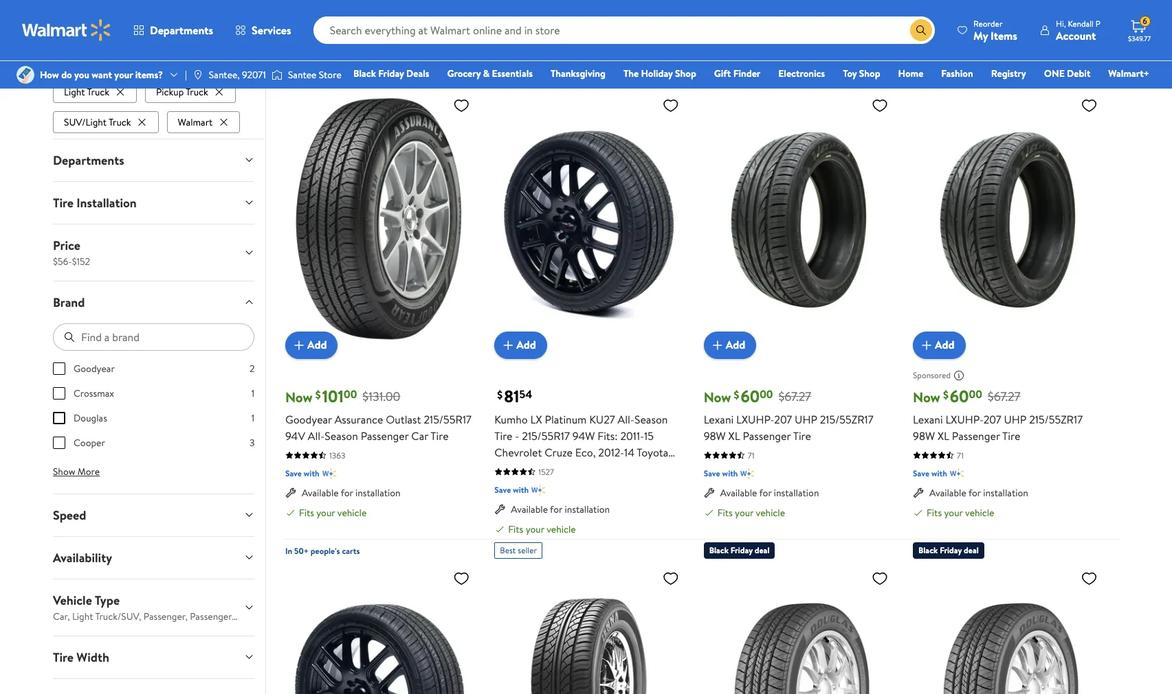 Task type: vqa. For each thing, say whether or not it's contained in the screenshot.
 icon associated with Santee Store
yes



Task type: locate. For each thing, give the bounding box(es) containing it.
0 horizontal spatial passenger
[[361, 429, 409, 444]]

truck for suv/light truck
[[108, 115, 131, 129]]

save with
[[285, 468, 319, 480], [704, 468, 738, 480], [913, 468, 947, 480], [494, 484, 529, 496]]

add for add button for 2nd add to favorites list, lexani lxuhp-207 uhp 215/55zr17 98w xl passenger tire image from right lexani lxuhp-207 uhp 215/55zr17 98w xl passenger tire image
[[726, 338, 745, 353]]

1 horizontal spatial  image
[[271, 68, 282, 82]]

tires left (221)
[[426, 23, 455, 41]]

215/55r17 down lx
[[522, 429, 570, 444]]

gift finder link
[[708, 66, 767, 81]]

3 now from the left
[[913, 388, 940, 407]]

1 horizontal spatial lexani
[[913, 412, 943, 427]]

 image
[[16, 66, 34, 84], [271, 68, 282, 82]]

tab
[[42, 680, 265, 695]]

fashion link
[[935, 66, 979, 81]]

0 horizontal spatial 207
[[774, 412, 792, 427]]

3 00 from the left
[[969, 387, 982, 402]]

0 horizontal spatial lexani lxuhp-207 uhp 215/55zr17 98w xl passenger tire image
[[704, 91, 894, 348]]

in for lexani lxuhp-207 uhp 215/55zr17 98w xl passenger tire image for first add to favorites list, lexani lxuhp-207 uhp 215/55zr17 98w xl passenger tire image from right
[[913, 72, 920, 84]]

lexani
[[704, 412, 734, 427], [913, 412, 943, 427]]

now for add button for 2nd add to favorites list, lexani lxuhp-207 uhp 215/55zr17 98w xl passenger tire image from right lexani lxuhp-207 uhp 215/55zr17 98w xl passenger tire image
[[704, 388, 731, 407]]

1 vertical spatial goodyear
[[285, 412, 332, 427]]

1 60 from the left
[[741, 385, 760, 408]]

2 add from the left
[[516, 338, 536, 353]]

in 200+ people's carts for 2nd add to favorites list, lexani lxuhp-207 uhp 215/55zr17 98w xl passenger tire image from right lexani lxuhp-207 uhp 215/55zr17 98w xl passenger tire image
[[704, 72, 783, 84]]

0 horizontal spatial 98w
[[704, 429, 726, 444]]

1 vertical spatial 50+
[[294, 546, 309, 557]]

15
[[644, 429, 654, 444]]

0 horizontal spatial 60
[[741, 385, 760, 408]]

2 tires from the left
[[426, 23, 455, 41]]

0 horizontal spatial douglas touring a/s 215/55r17 94v all-season tire image
[[704, 565, 894, 695]]

santee,
[[209, 68, 240, 82]]

2 98w from the left
[[913, 429, 935, 444]]

 image left "how"
[[16, 66, 34, 84]]

save for goodyear assurance outlast 215/55r17 94v all-season passenger car tire image's add button
[[285, 468, 302, 480]]

2 $67.27 from the left
[[988, 389, 1021, 406]]

0 horizontal spatial 215/55zr17
[[820, 412, 874, 427]]

1 horizontal spatial add to favorites list, douglas touring a/s 215/55r17 94v all-season tire image
[[1081, 570, 1097, 588]]

207
[[774, 412, 792, 427], [984, 412, 1001, 427]]

finder
[[733, 67, 760, 80]]

1 horizontal spatial add to favorites list, lexani lxuhp-207 uhp 215/55zr17 98w xl passenger tire image
[[1081, 97, 1097, 114]]

3 add from the left
[[726, 338, 745, 353]]

list
[[53, 0, 254, 133]]

0 horizontal spatial  image
[[16, 66, 34, 84]]

1 200+ from the left
[[713, 72, 732, 84]]

|
[[185, 68, 187, 82]]

0 horizontal spatial all-
[[308, 429, 325, 444]]

1 now from the left
[[285, 388, 313, 407]]

eco,
[[575, 445, 596, 460]]

passenger inside now $ 101 00 $131.00 goodyear assurance outlast 215/55r17 94v all-season passenger car tire
[[361, 429, 409, 444]]

tire width tab
[[42, 637, 265, 679]]

add to cart image for kumho lx platinum ku27 all-season tire - 215/55r17 94w fits: 2011-15 chevrolet cruze eco, 2012-14 toyota camry hybrid xle image related to add to favorites list, kumho lx platinum ku27 all-season tire - 215/55r17 94w fits: 2011-15 chevrolet cruze eco, 2012-14 toyota camry hybrid xle icon
[[500, 337, 516, 354]]

2012-
[[598, 445, 624, 460]]

2 lexani from the left
[[913, 412, 943, 427]]

1 horizontal spatial season
[[634, 412, 668, 427]]

1 horizontal spatial 200+
[[922, 72, 941, 84]]

shop right the toy at the top right of the page
[[859, 67, 880, 80]]

60 for add button for 2nd add to favorites list, lexani lxuhp-207 uhp 215/55zr17 98w xl passenger tire image from right lexani lxuhp-207 uhp 215/55zr17 98w xl passenger tire image
[[741, 385, 760, 408]]

more
[[77, 465, 99, 479]]

0 vertical spatial departments
[[150, 23, 213, 38]]

0 vertical spatial season
[[634, 412, 668, 427]]

price for when
[[282, 52, 307, 67]]

1 $ from the left
[[315, 388, 321, 403]]

2 00 from the left
[[760, 387, 773, 402]]

2 horizontal spatial black friday deal
[[918, 545, 979, 557]]

$67.27 for add button corresponding to lexani lxuhp-207 uhp 215/55zr17 98w xl passenger tire image for first add to favorites list, lexani lxuhp-207 uhp 215/55zr17 98w xl passenger tire image from right
[[988, 389, 1021, 406]]

1 passenger from the left
[[361, 429, 409, 444]]

debit
[[1067, 67, 1090, 80]]

walmart plus image for 60
[[741, 467, 754, 481]]

2 douglas touring a/s 215/55r17 94v all-season tire image from the left
[[913, 565, 1103, 695]]

passenger
[[361, 429, 409, 444], [743, 429, 791, 444], [952, 429, 1000, 444]]

Walmart Site-Wide search field
[[313, 16, 935, 44]]

2 1 from the top
[[251, 412, 254, 425]]

1 horizontal spatial deal
[[755, 545, 770, 557]]

2 lexani lxuhp-207 uhp 215/55zr17 98w xl passenger tire image from the left
[[913, 91, 1103, 348]]

1 horizontal spatial add to cart image
[[709, 337, 726, 354]]

 image
[[192, 69, 203, 80]]

deal for 2nd "add to favorites list, douglas touring a/s 215/55r17 94v all-season tire" image
[[964, 545, 979, 557]]

add for add button associated with kumho lx platinum ku27 all-season tire - 215/55r17 94w fits: 2011-15 chevrolet cruze eco, 2012-14 toyota camry hybrid xle image related to add to favorites list, kumho lx platinum ku27 all-season tire - 215/55r17 94w fits: 2011-15 chevrolet cruze eco, 2012-14 toyota camry hybrid xle icon
[[516, 338, 536, 353]]

save for add button for 2nd add to favorites list, lexani lxuhp-207 uhp 215/55zr17 98w xl passenger tire image from right lexani lxuhp-207 uhp 215/55zr17 98w xl passenger tire image
[[704, 468, 720, 480]]

215/55r17 inside now $ 101 00 $131.00 goodyear assurance outlast 215/55r17 94v all-season passenger car tire
[[424, 412, 472, 427]]

tire inside kumho lx platinum ku27 all-season tire - 215/55r17 94w fits: 2011-15 chevrolet cruze eco, 2012-14 toyota camry hybrid xle
[[494, 429, 512, 444]]

1 horizontal spatial 215/55r17
[[522, 429, 570, 444]]

1 horizontal spatial $67.27
[[988, 389, 1021, 406]]

1 vertical spatial season
[[325, 429, 358, 444]]

1 98w from the left
[[704, 429, 726, 444]]

1 horizontal spatial car
[[411, 429, 428, 444]]

$
[[315, 388, 321, 403], [497, 388, 503, 403], [734, 388, 739, 403], [943, 388, 949, 403]]

tire installation
[[53, 194, 136, 212]]

2 71 from the left
[[957, 450, 964, 462]]

1 vertical spatial 215/55r17
[[522, 429, 570, 444]]

price inside price $56-$152
[[53, 237, 80, 254]]

1 now $ 60 00 $67.27 lexani lxuhp-207 uhp 215/55zr17 98w xl passenger tire from the left
[[704, 385, 874, 444]]

1 1 from the top
[[251, 387, 254, 401]]

1 horizontal spatial douglas touring a/s 215/55r17 94v all-season tire image
[[913, 565, 1103, 695]]

santee, 92071
[[209, 68, 266, 82]]

black
[[353, 67, 376, 80], [291, 72, 310, 83], [709, 545, 729, 557], [918, 545, 938, 557]]

car down outlast
[[411, 429, 428, 444]]

add for goodyear assurance outlast 215/55r17 94v all-season passenger car tire image's add button
[[307, 338, 327, 353]]

2 horizontal spatial walmart plus image
[[741, 467, 754, 481]]

0 vertical spatial car
[[282, 23, 304, 41]]

fits
[[299, 506, 314, 520], [717, 506, 733, 520], [927, 506, 942, 520], [508, 523, 523, 537]]

1 215/55zr17 from the left
[[820, 412, 874, 427]]

1 horizontal spatial in 50+ people's carts
[[494, 72, 569, 84]]

now inside now $ 101 00 $131.00 goodyear assurance outlast 215/55r17 94v all-season passenger car tire
[[285, 388, 313, 407]]

car up santee
[[282, 23, 304, 41]]

None checkbox
[[53, 387, 65, 400], [53, 412, 65, 425], [53, 437, 65, 449], [53, 387, 65, 400], [53, 412, 65, 425], [53, 437, 65, 449]]

71
[[748, 450, 755, 462], [957, 450, 964, 462]]

0 vertical spatial 215/55r17
[[424, 412, 472, 427]]

1 add button from the left
[[285, 332, 338, 359]]

home link
[[892, 66, 930, 81]]

vehicle type button
[[42, 580, 265, 636]]

one debit
[[1044, 67, 1090, 80]]

price up $56-
[[53, 237, 80, 254]]

add button for lexani lxuhp-207 uhp 215/55zr17 98w xl passenger tire image for first add to favorites list, lexani lxuhp-207 uhp 215/55zr17 98w xl passenger tire image from right
[[913, 332, 966, 359]]

zenna sport line all season p215/55r17 98w xl passenger tire image
[[494, 565, 684, 695]]

passenger for add button for 2nd add to favorites list, lexani lxuhp-207 uhp 215/55zr17 98w xl passenger tire image from right lexani lxuhp-207 uhp 215/55zr17 98w xl passenger tire image
[[743, 429, 791, 444]]

xl for add button for 2nd add to favorites list, lexani lxuhp-207 uhp 215/55zr17 98w xl passenger tire image from right lexani lxuhp-207 uhp 215/55zr17 98w xl passenger tire image
[[728, 429, 740, 444]]

home
[[898, 67, 923, 80]]

1 down 2
[[251, 387, 254, 401]]

4 add from the left
[[935, 338, 955, 353]]

&
[[483, 67, 490, 80]]

available
[[302, 486, 339, 500], [720, 486, 757, 500], [929, 486, 966, 500], [511, 503, 548, 517]]

1 lexani lxuhp-207 uhp 215/55zr17 98w xl passenger tire image from the left
[[704, 91, 894, 348]]

1 horizontal spatial lexani lxuhp-207 uhp 215/55zr17 98w xl passenger tire image
[[913, 91, 1103, 348]]

walmart list item
[[166, 108, 243, 133]]

walmart plus image for 101
[[322, 467, 336, 481]]

6 $349.77
[[1128, 15, 1151, 43]]

kumho lx platinum ku27 all-season tire - 215/55r17 94w fits: 2011-15 chevrolet cruze eco, 2012-14 toyota camry hybrid xle image for add to favorites list, kumho lx platinum ku27 all-season tire - 215/55r17 94w fits: 2011-15 chevrolet cruze eco, 2012-14 toyota camry hybrid xle icon
[[494, 91, 684, 348]]

2 now $ 60 00 $67.27 lexani lxuhp-207 uhp 215/55zr17 98w xl passenger tire from the left
[[913, 385, 1083, 444]]

0 horizontal spatial car
[[282, 23, 304, 41]]

walmart+ link
[[1102, 66, 1156, 81]]

92071
[[242, 68, 266, 82]]

0 horizontal spatial season
[[325, 429, 358, 444]]

fits for add button associated with kumho lx platinum ku27 all-season tire - 215/55r17 94w fits: 2011-15 chevrolet cruze eco, 2012-14 toyota camry hybrid xle image related to add to favorites list, kumho lx platinum ku27 all-season tire - 215/55r17 94w fits: 2011-15 chevrolet cruze eco, 2012-14 toyota camry hybrid xle icon
[[508, 523, 523, 537]]

1 horizontal spatial black friday deal
[[709, 545, 770, 557]]

2 $ from the left
[[497, 388, 503, 403]]

0 vertical spatial kumho lx platinum ku27 all-season tire - 215/55r17 94w fits: 2011-15 chevrolet cruze eco, 2012-14 toyota camry hybrid xle image
[[494, 91, 684, 348]]

2 207 from the left
[[984, 412, 1001, 427]]

passenger for add button corresponding to lexani lxuhp-207 uhp 215/55zr17 98w xl passenger tire image for first add to favorites list, lexani lxuhp-207 uhp 215/55zr17 98w xl passenger tire image from right
[[952, 429, 1000, 444]]

2 horizontal spatial deal
[[964, 545, 979, 557]]

1 vertical spatial in 50+ people's carts
[[285, 546, 360, 557]]

vehicle type tab
[[42, 580, 265, 636]]

1 71 from the left
[[748, 450, 755, 462]]

2 horizontal spatial passenger
[[952, 429, 1000, 444]]

2 horizontal spatial add to cart image
[[918, 337, 935, 354]]

add to favorites list, zenna sport line all season p215/55r17 98w xl passenger tire image
[[662, 570, 679, 588]]

tires left in on the left top of page
[[306, 23, 335, 41]]

black friday deal for douglas touring a/s 215/55r17 94v all-season tire image corresponding to 2nd "add to favorites list, douglas touring a/s 215/55r17 94v all-season tire" image
[[918, 545, 979, 557]]

with for add button corresponding to lexani lxuhp-207 uhp 215/55zr17 98w xl passenger tire image for first add to favorites list, lexani lxuhp-207 uhp 215/55zr17 98w xl passenger tire image from right
[[931, 468, 947, 480]]

2 passenger from the left
[[743, 429, 791, 444]]

for for add button associated with kumho lx platinum ku27 all-season tire - 215/55r17 94w fits: 2011-15 chevrolet cruze eco, 2012-14 toyota camry hybrid xle image related to add to favorites list, kumho lx platinum ku27 all-season tire - 215/55r17 94w fits: 2011-15 chevrolet cruze eco, 2012-14 toyota camry hybrid xle icon
[[550, 503, 562, 517]]

2011-
[[620, 429, 644, 444]]

1 horizontal spatial tires
[[426, 23, 455, 41]]

98w down sponsored
[[913, 429, 935, 444]]

tire
[[53, 194, 73, 212], [431, 429, 449, 444], [494, 429, 512, 444], [793, 429, 811, 444], [1002, 429, 1020, 444], [53, 649, 73, 667]]

2 horizontal spatial 00
[[969, 387, 982, 402]]

0 horizontal spatial $67.27
[[778, 389, 811, 406]]

registry link
[[985, 66, 1032, 81]]

lx
[[530, 412, 542, 427]]

one
[[1044, 67, 1065, 80]]

suv/light truck list item
[[53, 108, 161, 133]]

for
[[341, 486, 353, 500], [759, 486, 772, 500], [969, 486, 981, 500], [550, 503, 562, 517]]

1 00 from the left
[[344, 387, 357, 402]]

207 for add button corresponding to lexani lxuhp-207 uhp 215/55zr17 98w xl passenger tire image for first add to favorites list, lexani lxuhp-207 uhp 215/55zr17 98w xl passenger tire image from right
[[984, 412, 1001, 427]]

price up santee
[[282, 52, 307, 67]]

1 horizontal spatial shop
[[859, 67, 880, 80]]

1 lxuhp- from the left
[[736, 412, 774, 427]]

grocery & essentials link
[[441, 66, 539, 81]]

1 horizontal spatial 98w
[[913, 429, 935, 444]]

carts
[[551, 72, 569, 84], [765, 72, 783, 84], [975, 72, 992, 84], [342, 546, 360, 557]]

truck down how do you want your items?
[[87, 85, 109, 99]]

douglas touring a/s 215/55r17 94v all-season tire image for 2nd "add to favorites list, douglas touring a/s 215/55r17 94v all-season tire" image
[[913, 565, 1103, 695]]

0 horizontal spatial add to favorites list, douglas touring a/s 215/55r17 94v all-season tire image
[[872, 570, 888, 588]]

1 vertical spatial car
[[411, 429, 428, 444]]

add to cart image
[[291, 337, 307, 354]]

0 horizontal spatial walmart plus image
[[322, 467, 336, 481]]

kumho lx platinum ku27 all-season tire - 215/55r17 94w fits: 2011-15 chevrolet cruze eco, 2012-14 toyota camry hybrid xle image
[[494, 91, 684, 348], [285, 565, 475, 695]]

goodyear up crossmax
[[73, 362, 114, 376]]

1 up 3
[[251, 412, 254, 425]]

1 horizontal spatial xl
[[938, 429, 949, 444]]

101
[[322, 385, 344, 408]]

54
[[519, 387, 532, 402]]

walmart plus image
[[322, 467, 336, 481], [741, 467, 754, 481], [531, 484, 545, 497]]

1 douglas touring a/s 215/55r17 94v all-season tire image from the left
[[704, 565, 894, 695]]

1 horizontal spatial 207
[[984, 412, 1001, 427]]

2 xl from the left
[[938, 429, 949, 444]]

fits your vehicle
[[299, 506, 367, 520], [717, 506, 785, 520], [927, 506, 994, 520], [508, 523, 576, 537]]

p
[[1096, 18, 1101, 29]]

0 horizontal spatial add to favorites list, lexani lxuhp-207 uhp 215/55zr17 98w xl passenger tire image
[[872, 97, 888, 114]]

all- inside kumho lx platinum ku27 all-season tire - 215/55r17 94w fits: 2011-15 chevrolet cruze eco, 2012-14 toyota camry hybrid xle
[[618, 412, 634, 427]]

walmart plus image
[[950, 467, 964, 481]]

 image for santee store
[[271, 68, 282, 82]]

0 vertical spatial 50+
[[503, 72, 518, 84]]

0 horizontal spatial tires
[[306, 23, 335, 41]]

1 horizontal spatial goodyear
[[285, 412, 332, 427]]

1 vertical spatial departments
[[53, 152, 124, 169]]

truck inside button
[[185, 85, 208, 99]]

0 horizontal spatial kumho lx platinum ku27 all-season tire - 215/55r17 94w fits: 2011-15 chevrolet cruze eco, 2012-14 toyota camry hybrid xle image
[[285, 565, 475, 695]]

truck right suv/light at the top
[[108, 115, 131, 129]]

0 horizontal spatial shop
[[675, 67, 696, 80]]

1 xl from the left
[[728, 429, 740, 444]]

2 215/55zr17 from the left
[[1029, 412, 1083, 427]]

lexani lxuhp-207 uhp 215/55zr17 98w xl passenger tire image for first add to favorites list, lexani lxuhp-207 uhp 215/55zr17 98w xl passenger tire image from right
[[913, 91, 1103, 348]]

1 uhp from the left
[[795, 412, 817, 427]]

friday
[[378, 67, 404, 80], [312, 72, 334, 83], [731, 545, 753, 557], [940, 545, 962, 557]]

2 horizontal spatial now
[[913, 388, 940, 407]]

0 horizontal spatial 71
[[748, 450, 755, 462]]

lexani lxuhp-207 uhp 215/55zr17 98w xl passenger tire image for 2nd add to favorites list, lexani lxuhp-207 uhp 215/55zr17 98w xl passenger tire image from right
[[704, 91, 894, 348]]

price $56-$152
[[53, 237, 90, 269]]

0 vertical spatial all-
[[618, 412, 634, 427]]

car
[[282, 23, 304, 41], [411, 429, 428, 444]]

douglas touring a/s 215/55r17 94v all-season tire image
[[704, 565, 894, 695], [913, 565, 1103, 695]]

4 add button from the left
[[913, 332, 966, 359]]

2 add button from the left
[[494, 332, 547, 359]]

goodyear assurance outlast 215/55r17 94v all-season passenger car tire image
[[285, 91, 475, 348]]

1 vertical spatial price
[[53, 237, 80, 254]]

ad disclaimer and feedback for ingridsponsoredproducts image
[[953, 370, 964, 381]]

0 horizontal spatial 200+
[[713, 72, 732, 84]]

1 horizontal spatial now $ 60 00 $67.27 lexani lxuhp-207 uhp 215/55zr17 98w xl passenger tire
[[913, 385, 1083, 444]]

1 $67.27 from the left
[[778, 389, 811, 406]]

kendall
[[1068, 18, 1094, 29]]

0 horizontal spatial price
[[53, 237, 80, 254]]

1 vertical spatial kumho lx platinum ku27 all-season tire - 215/55r17 94w fits: 2011-15 chevrolet cruze eco, 2012-14 toyota camry hybrid xle image
[[285, 565, 475, 695]]

lxuhp- for add button for 2nd add to favorites list, lexani lxuhp-207 uhp 215/55zr17 98w xl passenger tire image from right lexani lxuhp-207 uhp 215/55zr17 98w xl passenger tire image
[[736, 412, 774, 427]]

availability button
[[42, 537, 265, 579]]

black friday deals
[[353, 67, 429, 80]]

season up 15
[[634, 412, 668, 427]]

1 horizontal spatial in 200+ people's carts
[[913, 72, 992, 84]]

all- inside now $ 101 00 $131.00 goodyear assurance outlast 215/55r17 94v all-season passenger car tire
[[308, 429, 325, 444]]

douglas touring a/s 215/55r17 94v all-season tire image for second "add to favorites list, douglas touring a/s 215/55r17 94v all-season tire" image from the right
[[704, 565, 894, 695]]

all- right 94v
[[308, 429, 325, 444]]

2 add to favorites list, douglas touring a/s 215/55r17 94v all-season tire image from the left
[[1081, 570, 1097, 588]]

toy shop
[[843, 67, 880, 80]]

3 add button from the left
[[704, 332, 756, 359]]

all-
[[618, 412, 634, 427], [308, 429, 325, 444]]

0 horizontal spatial goodyear
[[73, 362, 114, 376]]

Search search field
[[313, 16, 935, 44]]

1 add from the left
[[307, 338, 327, 353]]

0 vertical spatial 1
[[251, 387, 254, 401]]

gift finder
[[714, 67, 760, 80]]

None checkbox
[[53, 363, 65, 375]]

goodyear inside now $ 101 00 $131.00 goodyear assurance outlast 215/55r17 94v all-season passenger car tire
[[285, 412, 332, 427]]

207 for add button for 2nd add to favorites list, lexani lxuhp-207 uhp 215/55zr17 98w xl passenger tire image from right lexani lxuhp-207 uhp 215/55zr17 98w xl passenger tire image
[[774, 412, 792, 427]]

1 horizontal spatial uhp
[[1004, 412, 1027, 427]]

in
[[338, 23, 349, 41]]

camry
[[494, 462, 526, 477]]

215/55r17 right outlast
[[424, 412, 472, 427]]

1 horizontal spatial all-
[[618, 412, 634, 427]]

car inside now $ 101 00 $131.00 goodyear assurance outlast 215/55r17 94v all-season passenger car tire
[[411, 429, 428, 444]]

add to cart image
[[500, 337, 516, 354], [709, 337, 726, 354], [918, 337, 935, 354]]

uhp for add button corresponding to lexani lxuhp-207 uhp 215/55zr17 98w xl passenger tire image for first add to favorites list, lexani lxuhp-207 uhp 215/55zr17 98w xl passenger tire image from right
[[1004, 412, 1027, 427]]

1 vertical spatial 1
[[251, 412, 254, 425]]

type
[[94, 592, 119, 610]]

light truck button
[[53, 81, 136, 103]]

0 horizontal spatial lxuhp-
[[736, 412, 774, 427]]

pickup truck list item
[[145, 78, 238, 103]]

 image for how do you want your items?
[[16, 66, 34, 84]]

0 horizontal spatial now $ 60 00 $67.27 lexani lxuhp-207 uhp 215/55zr17 98w xl passenger tire
[[704, 385, 874, 444]]

passenger for goodyear assurance outlast 215/55r17 94v all-season passenger car tire image's add button
[[361, 429, 409, 444]]

add button for goodyear assurance outlast 215/55r17 94v all-season passenger car tire image
[[285, 332, 338, 359]]

2 add to cart image from the left
[[709, 337, 726, 354]]

add to favorites list, lexani lxuhp-207 uhp 215/55zr17 98w xl passenger tire image down toy shop link on the top of page
[[872, 97, 888, 114]]

1527
[[538, 467, 554, 478]]

60 for add button corresponding to lexani lxuhp-207 uhp 215/55zr17 98w xl passenger tire image for first add to favorites list, lexani lxuhp-207 uhp 215/55zr17 98w xl passenger tire image from right
[[950, 385, 969, 408]]

1 in 200+ people's carts from the left
[[704, 72, 783, 84]]

toyota
[[637, 445, 668, 460]]

200+ left fashion
[[922, 72, 941, 84]]

1 for douglas
[[251, 412, 254, 425]]

1 horizontal spatial kumho lx platinum ku27 all-season tire - 215/55r17 94w fits: 2011-15 chevrolet cruze eco, 2012-14 toyota camry hybrid xle image
[[494, 91, 684, 348]]

price
[[282, 52, 307, 67], [53, 237, 80, 254]]

tire width button
[[42, 637, 265, 679]]

215/55zr17
[[820, 412, 874, 427], [1029, 412, 1083, 427]]

0 horizontal spatial add to cart image
[[500, 337, 516, 354]]

with
[[304, 468, 319, 480], [722, 468, 738, 480], [931, 468, 947, 480], [513, 484, 529, 496]]

2 lxuhp- from the left
[[946, 412, 984, 427]]

store
[[319, 68, 341, 82]]

goodyear up 94v
[[285, 412, 332, 427]]

0 horizontal spatial black friday deal
[[291, 72, 351, 83]]

your for 2nd add to favorites list, lexani lxuhp-207 uhp 215/55zr17 98w xl passenger tire image from right lexani lxuhp-207 uhp 215/55zr17 98w xl passenger tire image
[[735, 506, 754, 520]]

1 lexani from the left
[[704, 412, 734, 427]]

departments up |
[[150, 23, 213, 38]]

none checkbox inside brand group
[[53, 363, 65, 375]]

price for $56-
[[53, 237, 80, 254]]

1 vertical spatial all-
[[308, 429, 325, 444]]

1 add to cart image from the left
[[500, 337, 516, 354]]

shop right the holiday
[[675, 67, 696, 80]]

lexani lxuhp-207 uhp 215/55zr17 98w xl passenger tire image
[[704, 91, 894, 348], [913, 91, 1103, 348]]

0 horizontal spatial 00
[[344, 387, 357, 402]]

installation for add button for 2nd add to favorites list, lexani lxuhp-207 uhp 215/55zr17 98w xl passenger tire image from right lexani lxuhp-207 uhp 215/55zr17 98w xl passenger tire image
[[774, 486, 819, 500]]

1 horizontal spatial now
[[704, 388, 731, 407]]

how do you want your items?
[[40, 68, 163, 82]]

3 add to cart image from the left
[[918, 337, 935, 354]]

94v
[[285, 429, 305, 444]]

200+ left finder
[[713, 72, 732, 84]]

tire installation tab
[[42, 182, 265, 224]]

all- up 2011-
[[618, 412, 634, 427]]

1 horizontal spatial departments
[[150, 23, 213, 38]]

0 horizontal spatial lexani
[[704, 412, 734, 427]]

2 in 200+ people's carts from the left
[[913, 72, 992, 84]]

0 vertical spatial price
[[282, 52, 307, 67]]

00 inside now $ 101 00 $131.00 goodyear assurance outlast 215/55r17 94v all-season passenger car tire
[[344, 387, 357, 402]]

in for kumho lx platinum ku27 all-season tire - 215/55r17 94w fits: 2011-15 chevrolet cruze eco, 2012-14 toyota camry hybrid xle image related to add to favorites list, kumho lx platinum ku27 all-season tire - 215/55r17 94w fits: 2011-15 chevrolet cruze eco, 2012-14 toyota camry hybrid xle icon
[[494, 72, 501, 84]]

departments button
[[42, 139, 265, 181]]

save for add button associated with kumho lx platinum ku27 all-season tire - 215/55r17 94w fits: 2011-15 chevrolet cruze eco, 2012-14 toyota camry hybrid xle image related to add to favorites list, kumho lx platinum ku27 all-season tire - 215/55r17 94w fits: 2011-15 chevrolet cruze eco, 2012-14 toyota camry hybrid xle icon
[[494, 484, 511, 496]]

2 uhp from the left
[[1004, 412, 1027, 427]]

0 vertical spatial goodyear
[[73, 362, 114, 376]]

0 horizontal spatial 215/55r17
[[424, 412, 472, 427]]

3 passenger from the left
[[952, 429, 1000, 444]]

0 horizontal spatial departments
[[53, 152, 124, 169]]

save with for walmart plus image
[[913, 468, 947, 480]]

1 shop from the left
[[675, 67, 696, 80]]

1
[[251, 387, 254, 401], [251, 412, 254, 425]]

add to favorites list, lexani lxuhp-207 uhp 215/55zr17 98w xl passenger tire image down debit at the right top
[[1081, 97, 1097, 114]]

2 60 from the left
[[950, 385, 969, 408]]

2 now from the left
[[704, 388, 731, 407]]

items
[[991, 28, 1017, 43]]

truck down |
[[185, 85, 208, 99]]

215/55zr17 for 2nd add to favorites list, lexani lxuhp-207 uhp 215/55zr17 98w xl passenger tire image from right lexani lxuhp-207 uhp 215/55zr17 98w xl passenger tire image
[[820, 412, 874, 427]]

0 horizontal spatial now
[[285, 388, 313, 407]]

brand
[[53, 294, 85, 311]]

 image right 92071
[[271, 68, 282, 82]]

season up '1363'
[[325, 429, 358, 444]]

1 horizontal spatial lxuhp-
[[946, 412, 984, 427]]

people's
[[520, 72, 549, 84], [734, 72, 763, 84], [943, 72, 973, 84], [311, 546, 340, 557]]

show
[[53, 465, 75, 479]]

in 200+ people's carts for lexani lxuhp-207 uhp 215/55zr17 98w xl passenger tire image for first add to favorites list, lexani lxuhp-207 uhp 215/55zr17 98w xl passenger tire image from right
[[913, 72, 992, 84]]

do
[[61, 68, 72, 82]]

0 horizontal spatial xl
[[728, 429, 740, 444]]

00 for add button corresponding to lexani lxuhp-207 uhp 215/55zr17 98w xl passenger tire image for first add to favorites list, lexani lxuhp-207 uhp 215/55zr17 98w xl passenger tire image from right
[[969, 387, 982, 402]]

departments down suv/light at the top
[[53, 152, 124, 169]]

lexani for add button corresponding to lexani lxuhp-207 uhp 215/55zr17 98w xl passenger tire image for first add to favorites list, lexani lxuhp-207 uhp 215/55zr17 98w xl passenger tire image from right
[[913, 412, 943, 427]]

brand group
[[53, 362, 254, 461]]

add to favorites list, goodyear assurance outlast 215/55r17 94v all-season passenger car tire image
[[453, 97, 470, 114]]

0 horizontal spatial uhp
[[795, 412, 817, 427]]

98w right 15
[[704, 429, 726, 444]]

the holiday shop
[[623, 67, 696, 80]]

save with for walmart plus icon associated with 101
[[285, 468, 319, 480]]

215/55r17 inside kumho lx platinum ku27 all-season tire - 215/55r17 94w fits: 2011-15 chevrolet cruze eco, 2012-14 toyota camry hybrid xle
[[522, 429, 570, 444]]

71 for add button for 2nd add to favorites list, lexani lxuhp-207 uhp 215/55zr17 98w xl passenger tire image from right lexani lxuhp-207 uhp 215/55zr17 98w xl passenger tire image
[[748, 450, 755, 462]]

add to favorites list, douglas touring a/s 215/55r17 94v all-season tire image
[[872, 570, 888, 588], [1081, 570, 1097, 588]]

0 horizontal spatial in 200+ people's carts
[[704, 72, 783, 84]]

1 horizontal spatial 71
[[957, 450, 964, 462]]

add to favorites list, lexani lxuhp-207 uhp 215/55zr17 98w xl passenger tire image
[[872, 97, 888, 114], [1081, 97, 1097, 114]]

215/55r17 for 101
[[424, 412, 472, 427]]

1 horizontal spatial 60
[[950, 385, 969, 408]]

4 $ from the left
[[943, 388, 949, 403]]

1 horizontal spatial price
[[282, 52, 307, 67]]

best seller
[[500, 545, 537, 557]]

uhp for add button for 2nd add to favorites list, lexani lxuhp-207 uhp 215/55zr17 98w xl passenger tire image from right lexani lxuhp-207 uhp 215/55zr17 98w xl passenger tire image
[[795, 412, 817, 427]]

1 207 from the left
[[774, 412, 792, 427]]



Task type: describe. For each thing, give the bounding box(es) containing it.
vehicle
[[53, 592, 92, 610]]

your for goodyear assurance outlast 215/55r17 94v all-season passenger car tire image
[[316, 506, 335, 520]]

6
[[1143, 15, 1147, 27]]

215/55r17 for platinum
[[522, 429, 570, 444]]

you
[[74, 68, 89, 82]]

deals
[[406, 67, 429, 80]]

$ inside '$ 81 54'
[[497, 388, 503, 403]]

for for goodyear assurance outlast 215/55r17 94v all-season passenger car tire image's add button
[[341, 486, 353, 500]]

electronics
[[778, 67, 825, 80]]

add to cart image for 2nd add to favorites list, lexani lxuhp-207 uhp 215/55zr17 98w xl passenger tire image from right lexani lxuhp-207 uhp 215/55zr17 98w xl passenger tire image
[[709, 337, 726, 354]]

departments inside popup button
[[150, 23, 213, 38]]

registry
[[991, 67, 1026, 80]]

departments tab
[[42, 139, 265, 181]]

tire inside now $ 101 00 $131.00 goodyear assurance outlast 215/55r17 94v all-season passenger car tire
[[431, 429, 449, 444]]

1 add to favorites list, lexani lxuhp-207 uhp 215/55zr17 98w xl passenger tire image from the left
[[872, 97, 888, 114]]

carts for kumho lx platinum ku27 all-season tire - 215/55r17 94w fits: 2011-15 chevrolet cruze eco, 2012-14 toyota camry hybrid xle image related to add to favorites list, kumho lx platinum ku27 all-season tire - 215/55r17 94w fits: 2011-15 chevrolet cruze eco, 2012-14 toyota camry hybrid xle icon
[[551, 72, 569, 84]]

your for kumho lx platinum ku27 all-season tire - 215/55r17 94w fits: 2011-15 chevrolet cruze eco, 2012-14 toyota camry hybrid xle image related to add to favorites list, kumho lx platinum ku27 all-season tire - 215/55r17 94w fits: 2011-15 chevrolet cruze eco, 2012-14 toyota camry hybrid xle icon
[[526, 523, 544, 537]]

for for add button corresponding to lexani lxuhp-207 uhp 215/55zr17 98w xl passenger tire image for first add to favorites list, lexani lxuhp-207 uhp 215/55zr17 98w xl passenger tire image from right
[[969, 486, 981, 500]]

98w for add button for 2nd add to favorites list, lexani lxuhp-207 uhp 215/55zr17 98w xl passenger tire image from right lexani lxuhp-207 uhp 215/55zr17 98w xl passenger tire image
[[704, 429, 726, 444]]

0 vertical spatial in 50+ people's carts
[[494, 72, 569, 84]]

installation
[[76, 194, 136, 212]]

2 200+ from the left
[[922, 72, 941, 84]]

with for add button associated with kumho lx platinum ku27 all-season tire - 215/55r17 94w fits: 2011-15 chevrolet cruze eco, 2012-14 toyota camry hybrid xle image related to add to favorites list, kumho lx platinum ku27 all-season tire - 215/55r17 94w fits: 2011-15 chevrolet cruze eco, 2012-14 toyota camry hybrid xle icon
[[513, 484, 529, 496]]

walmart image
[[22, 19, 111, 41]]

grocery
[[447, 67, 481, 80]]

$ 81 54
[[497, 385, 532, 408]]

suv/light truck button
[[53, 111, 158, 133]]

your for lexani lxuhp-207 uhp 215/55zr17 98w xl passenger tire image for first add to favorites list, lexani lxuhp-207 uhp 215/55zr17 98w xl passenger tire image from right
[[944, 506, 963, 520]]

$152
[[72, 255, 90, 269]]

1 add to favorites list, douglas touring a/s 215/55r17 94v all-season tire image from the left
[[872, 570, 888, 588]]

my
[[973, 28, 988, 43]]

with for add button for 2nd add to favorites list, lexani lxuhp-207 uhp 215/55zr17 98w xl passenger tire image from right lexani lxuhp-207 uhp 215/55zr17 98w xl passenger tire image
[[722, 468, 738, 480]]

lxuhp- for add button corresponding to lexani lxuhp-207 uhp 215/55zr17 98w xl passenger tire image for first add to favorites list, lexani lxuhp-207 uhp 215/55zr17 98w xl passenger tire image from right
[[946, 412, 984, 427]]

pickup truck button
[[145, 81, 235, 103]]

pickup
[[156, 85, 183, 99]]

94w
[[572, 429, 595, 444]]

speed tab
[[42, 495, 265, 537]]

suv/light
[[64, 115, 106, 129]]

walmart button
[[166, 111, 240, 133]]

list containing light truck
[[53, 0, 254, 133]]

add to cart image for lexani lxuhp-207 uhp 215/55zr17 98w xl passenger tire image for first add to favorites list, lexani lxuhp-207 uhp 215/55zr17 98w xl passenger tire image from right
[[918, 337, 935, 354]]

show more button
[[42, 461, 110, 483]]

now $ 101 00 $131.00 goodyear assurance outlast 215/55r17 94v all-season passenger car tire
[[285, 385, 472, 444]]

services
[[252, 23, 291, 38]]

add button for kumho lx platinum ku27 all-season tire - 215/55r17 94w fits: 2011-15 chevrolet cruze eco, 2012-14 toyota camry hybrid xle image related to add to favorites list, kumho lx platinum ku27 all-season tire - 215/55r17 94w fits: 2011-15 chevrolet cruze eco, 2012-14 toyota camry hybrid xle icon
[[494, 332, 547, 359]]

fashion
[[941, 67, 973, 80]]

fits:
[[598, 429, 618, 444]]

save with for the middle walmart plus icon
[[494, 484, 529, 496]]

purchased
[[338, 52, 386, 67]]

chevrolet
[[494, 445, 542, 460]]

cooper
[[73, 436, 105, 450]]

00 for add button for 2nd add to favorites list, lexani lxuhp-207 uhp 215/55zr17 98w xl passenger tire image from right lexani lxuhp-207 uhp 215/55zr17 98w xl passenger tire image
[[760, 387, 773, 402]]

brand tab
[[42, 282, 265, 324]]

one debit link
[[1038, 66, 1097, 81]]

ku27
[[589, 412, 615, 427]]

santee store
[[288, 68, 341, 82]]

add to favorites list, kumho lx platinum ku27 all-season tire - 215/55r17 94w fits: 2011-15 chevrolet cruze eco, 2012-14 toyota camry hybrid xle image
[[662, 97, 679, 114]]

carts for 2nd add to favorites list, lexani lxuhp-207 uhp 215/55zr17 98w xl passenger tire image from right lexani lxuhp-207 uhp 215/55zr17 98w xl passenger tire image
[[765, 72, 783, 84]]

toy
[[843, 67, 857, 80]]

0 horizontal spatial in 50+ people's carts
[[285, 546, 360, 557]]

price when purchased online
[[282, 52, 418, 67]]

the holiday shop link
[[617, 66, 702, 81]]

friday inside black friday deals link
[[378, 67, 404, 80]]

crossmax
[[73, 387, 114, 401]]

00 for goodyear assurance outlast 215/55r17 94v all-season passenger car tire image's add button
[[344, 387, 357, 402]]

save for add button corresponding to lexani lxuhp-207 uhp 215/55zr17 98w xl passenger tire image for first add to favorites list, lexani lxuhp-207 uhp 215/55zr17 98w xl passenger tire image from right
[[913, 468, 929, 480]]

hybrid
[[529, 462, 561, 477]]

save with for 60 walmart plus icon
[[704, 468, 738, 480]]

santee
[[288, 68, 317, 82]]

add for add button corresponding to lexani lxuhp-207 uhp 215/55zr17 98w xl passenger tire image for first add to favorites list, lexani lxuhp-207 uhp 215/55zr17 98w xl passenger tire image from right
[[935, 338, 955, 353]]

light truck list item
[[53, 78, 139, 103]]

platinum
[[545, 412, 587, 427]]

2 shop from the left
[[859, 67, 880, 80]]

account
[[1056, 28, 1096, 43]]

installation for add button corresponding to lexani lxuhp-207 uhp 215/55zr17 98w xl passenger tire image for first add to favorites list, lexani lxuhp-207 uhp 215/55zr17 98w xl passenger tire image from right
[[983, 486, 1028, 500]]

1 horizontal spatial 50+
[[503, 72, 518, 84]]

hi,
[[1056, 18, 1066, 29]]

want
[[92, 68, 112, 82]]

lexani for add button for 2nd add to favorites list, lexani lxuhp-207 uhp 215/55zr17 98w xl passenger tire image from right lexani lxuhp-207 uhp 215/55zr17 98w xl passenger tire image
[[704, 412, 734, 427]]

truck for light truck
[[87, 85, 109, 99]]

1363
[[329, 450, 345, 462]]

with for goodyear assurance outlast 215/55r17 94v all-season passenger car tire image's add button
[[304, 468, 319, 480]]

outlast
[[386, 412, 421, 427]]

now for add button corresponding to lexani lxuhp-207 uhp 215/55zr17 98w xl passenger tire image for first add to favorites list, lexani lxuhp-207 uhp 215/55zr17 98w xl passenger tire image from right
[[913, 388, 940, 407]]

cruze
[[545, 445, 573, 460]]

electronics link
[[772, 66, 831, 81]]

brand button
[[42, 282, 265, 324]]

essentials
[[492, 67, 533, 80]]

toy shop link
[[837, 66, 886, 81]]

xle
[[564, 462, 582, 477]]

for for add button for 2nd add to favorites list, lexani lxuhp-207 uhp 215/55zr17 98w xl passenger tire image from right lexani lxuhp-207 uhp 215/55zr17 98w xl passenger tire image
[[759, 486, 772, 500]]

walmart+
[[1108, 67, 1149, 80]]

suv/light truck
[[64, 115, 131, 129]]

season inside kumho lx platinum ku27 all-season tire - 215/55r17 94w fits: 2011-15 chevrolet cruze eco, 2012-14 toyota camry hybrid xle
[[634, 412, 668, 427]]

hi, kendall p account
[[1056, 18, 1101, 43]]

holiday
[[641, 67, 673, 80]]

tire installation button
[[42, 182, 265, 224]]

vehicle type
[[53, 592, 119, 610]]

truck for pickup truck
[[185, 85, 208, 99]]

$67.27 for add button for 2nd add to favorites list, lexani lxuhp-207 uhp 215/55zr17 98w xl passenger tire image from right lexani lxuhp-207 uhp 215/55zr17 98w xl passenger tire image
[[778, 389, 811, 406]]

3
[[249, 436, 254, 450]]

items?
[[135, 68, 163, 82]]

$ inside now $ 101 00 $131.00 goodyear assurance outlast 215/55r17 94v all-season passenger car tire
[[315, 388, 321, 403]]

215/55zr17 for lexani lxuhp-207 uhp 215/55zr17 98w xl passenger tire image for first add to favorites list, lexani lxuhp-207 uhp 215/55zr17 98w xl passenger tire image from right
[[1029, 412, 1083, 427]]

departments inside dropdown button
[[53, 152, 124, 169]]

Find a brand search field
[[53, 324, 254, 351]]

speed button
[[42, 495, 265, 537]]

installation for add button associated with kumho lx platinum ku27 all-season tire - 215/55r17 94w fits: 2011-15 chevrolet cruze eco, 2012-14 toyota camry hybrid xle image related to add to favorites list, kumho lx platinum ku27 all-season tire - 215/55r17 94w fits: 2011-15 chevrolet cruze eco, 2012-14 toyota camry hybrid xle icon
[[565, 503, 610, 517]]

0 horizontal spatial deal
[[336, 72, 351, 83]]

automotive
[[353, 23, 423, 41]]

add button for 2nd add to favorites list, lexani lxuhp-207 uhp 215/55zr17 98w xl passenger tire image from right lexani lxuhp-207 uhp 215/55zr17 98w xl passenger tire image
[[704, 332, 756, 359]]

kumho
[[494, 412, 528, 427]]

(221)
[[457, 25, 480, 41]]

douglas
[[73, 412, 107, 425]]

thanksgiving
[[551, 67, 606, 80]]

98w for add button corresponding to lexani lxuhp-207 uhp 215/55zr17 98w xl passenger tire image for first add to favorites list, lexani lxuhp-207 uhp 215/55zr17 98w xl passenger tire image from right
[[913, 429, 935, 444]]

how
[[40, 68, 59, 82]]

show more
[[53, 465, 99, 479]]

in for 2nd add to favorites list, lexani lxuhp-207 uhp 215/55zr17 98w xl passenger tire image from right lexani lxuhp-207 uhp 215/55zr17 98w xl passenger tire image
[[704, 72, 711, 84]]

reorder my items
[[973, 18, 1017, 43]]

2 add to favorites list, lexani lxuhp-207 uhp 215/55zr17 98w xl passenger tire image from the left
[[1081, 97, 1097, 114]]

71 for add button corresponding to lexani lxuhp-207 uhp 215/55zr17 98w xl passenger tire image for first add to favorites list, lexani lxuhp-207 uhp 215/55zr17 98w xl passenger tire image from right
[[957, 450, 964, 462]]

fits for add button for 2nd add to favorites list, lexani lxuhp-207 uhp 215/55zr17 98w xl passenger tire image from right lexani lxuhp-207 uhp 215/55zr17 98w xl passenger tire image
[[717, 506, 733, 520]]

thanksgiving link
[[544, 66, 612, 81]]

availability tab
[[42, 537, 265, 579]]

81
[[504, 385, 519, 408]]

now for goodyear assurance outlast 215/55r17 94v all-season passenger car tire image's add button
[[285, 388, 313, 407]]

fits for goodyear assurance outlast 215/55r17 94v all-season passenger car tire image's add button
[[299, 506, 314, 520]]

deal for second "add to favorites list, douglas touring a/s 215/55r17 94v all-season tire" image from the right
[[755, 545, 770, 557]]

installation for goodyear assurance outlast 215/55r17 94v all-season passenger car tire image's add button
[[355, 486, 401, 500]]

1 for crossmax
[[251, 387, 254, 401]]

1 horizontal spatial walmart plus image
[[531, 484, 545, 497]]

kumho lx platinum ku27 all-season tire - 215/55r17 94w fits: 2011-15 chevrolet cruze eco, 2012-14 toyota camry hybrid xle image for add to favorites list, kumho lx platinum ku27 all-season tire - 215/55r17 94w fits: 2011-15 chevrolet cruze eco, 2012-14 toyota camry hybrid xle image
[[285, 565, 475, 695]]

price tab
[[42, 225, 265, 281]]

when
[[310, 52, 335, 67]]

xl for add button corresponding to lexani lxuhp-207 uhp 215/55zr17 98w xl passenger tire image for first add to favorites list, lexani lxuhp-207 uhp 215/55zr17 98w xl passenger tire image from right
[[938, 429, 949, 444]]

the
[[623, 67, 639, 80]]

search icon image
[[916, 25, 927, 36]]

carts for lexani lxuhp-207 uhp 215/55zr17 98w xl passenger tire image for first add to favorites list, lexani lxuhp-207 uhp 215/55zr17 98w xl passenger tire image from right
[[975, 72, 992, 84]]

seller
[[518, 545, 537, 557]]

season inside now $ 101 00 $131.00 goodyear assurance outlast 215/55r17 94v all-season passenger car tire
[[325, 429, 358, 444]]

3 $ from the left
[[734, 388, 739, 403]]

services button
[[224, 14, 302, 47]]

1 tires from the left
[[306, 23, 335, 41]]

add to favorites list, kumho lx platinum ku27 all-season tire - 215/55r17 94w fits: 2011-15 chevrolet cruze eco, 2012-14 toyota camry hybrid xle image
[[453, 570, 470, 588]]

tire width
[[53, 649, 109, 667]]

$131.00
[[362, 389, 400, 406]]

kumho lx platinum ku27 all-season tire - 215/55r17 94w fits: 2011-15 chevrolet cruze eco, 2012-14 toyota camry hybrid xle
[[494, 412, 668, 477]]

black friday deal for douglas touring a/s 215/55r17 94v all-season tire image for second "add to favorites list, douglas touring a/s 215/55r17 94v all-season tire" image from the right
[[709, 545, 770, 557]]

2
[[249, 362, 254, 376]]

legal information image
[[423, 54, 434, 65]]

speed
[[53, 507, 86, 524]]

grocery & essentials
[[447, 67, 533, 80]]

online
[[389, 52, 418, 67]]

goodyear inside brand group
[[73, 362, 114, 376]]

fits for add button corresponding to lexani lxuhp-207 uhp 215/55zr17 98w xl passenger tire image for first add to favorites list, lexani lxuhp-207 uhp 215/55zr17 98w xl passenger tire image from right
[[927, 506, 942, 520]]

0 horizontal spatial 50+
[[294, 546, 309, 557]]

reorder
[[973, 18, 1003, 29]]

walmart
[[177, 115, 212, 129]]



